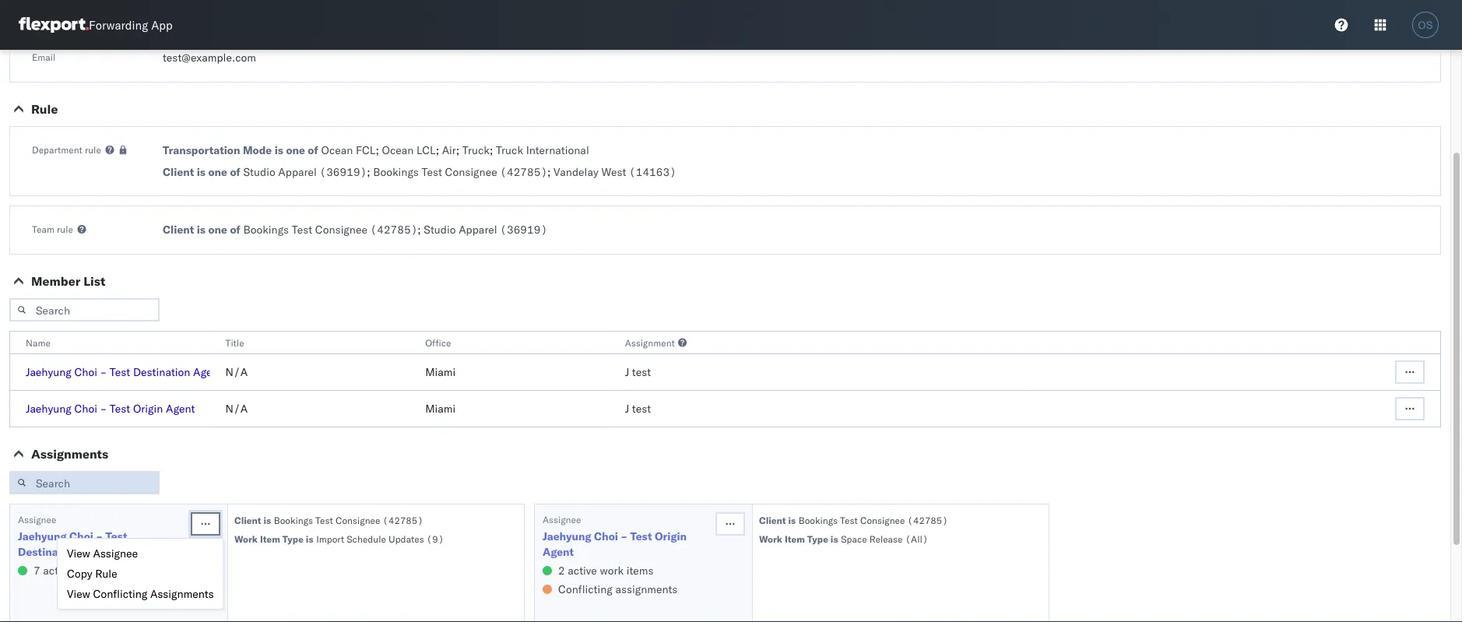 Task type: vqa. For each thing, say whether or not it's contained in the screenshot.
JAEHYUNG CHOI - TEST ORIGIN AGENT
yes



Task type: locate. For each thing, give the bounding box(es) containing it.
j
[[625, 365, 629, 379], [625, 402, 629, 415]]

work for jaehyung choi - test destination agent
[[234, 533, 258, 545]]

member
[[31, 273, 80, 289]]

client is bookings test consignee (42785) for jaehyung choi - test destination agent
[[234, 514, 423, 526]]

1 j test from the top
[[625, 365, 651, 379]]

studio apparel (36919) ; bookings test consignee (42785) ; vandelay west (14163)
[[243, 165, 676, 179]]

origin inside assignee jaehyung choi - test origin agent
[[655, 529, 687, 543]]

0 horizontal spatial type
[[282, 533, 304, 545]]

1 vertical spatial one
[[208, 165, 227, 179]]

one
[[286, 143, 305, 157], [208, 165, 227, 179], [208, 223, 227, 236]]

assignee for jaehyung choi - test origin agent
[[543, 513, 581, 525]]

1 j from the top
[[625, 365, 629, 379]]

client is bookings test consignee (42785)
[[234, 514, 423, 526], [759, 514, 948, 526]]

(42785)
[[500, 165, 547, 179], [370, 223, 418, 236], [383, 514, 423, 526], [908, 514, 948, 526]]

ocean left lcl
[[382, 143, 414, 157]]

studio down mode
[[243, 165, 275, 179]]

2 client is one of from the top
[[163, 223, 240, 236]]

work
[[75, 564, 99, 577], [600, 564, 624, 577]]

active right 2
[[568, 564, 597, 577]]

rule right team at top left
[[57, 223, 73, 235]]

assignee
[[18, 513, 56, 525], [543, 513, 581, 525], [93, 547, 138, 560]]

1 horizontal spatial work
[[600, 564, 624, 577]]

studio down studio apparel (36919) ; bookings test consignee (42785) ; vandelay west (14163)
[[424, 223, 456, 236]]

2 item from the left
[[785, 533, 805, 545]]

title
[[225, 337, 244, 348]]

destination
[[133, 365, 190, 379], [18, 545, 79, 559]]

transportation
[[163, 143, 240, 157]]

truck right air
[[462, 143, 490, 157]]

0 horizontal spatial conflicting
[[93, 587, 147, 601]]

1 vertical spatial view
[[67, 587, 90, 601]]

items up assignments
[[627, 564, 654, 577]]

item left space
[[785, 533, 805, 545]]

1 horizontal spatial work
[[759, 533, 782, 545]]

origin down jaehyung choi - test destination agent n/a in the bottom left of the page
[[133, 402, 163, 415]]

studio
[[243, 165, 275, 179], [424, 223, 456, 236]]

0 vertical spatial n/a
[[225, 365, 248, 379]]

active for 2
[[568, 564, 597, 577]]

choi
[[74, 365, 97, 379], [74, 402, 97, 415], [69, 529, 93, 543], [594, 529, 618, 543]]

j test
[[625, 365, 651, 379], [625, 402, 651, 415]]

forwarding app link
[[19, 17, 173, 33]]

work for destination
[[75, 564, 99, 577]]

0 vertical spatial test
[[632, 365, 651, 379]]

0 horizontal spatial jaehyung choi - test origin agent link
[[26, 402, 195, 415]]

test
[[632, 365, 651, 379], [632, 402, 651, 415]]

jaehyung choi - test origin agent link
[[26, 402, 195, 415], [543, 529, 714, 560]]

item for jaehyung choi - test origin agent
[[785, 533, 805, 545]]

work up conflicting assignments
[[600, 564, 624, 577]]

0 vertical spatial view
[[67, 547, 90, 560]]

vandelay
[[554, 165, 599, 179]]

0 vertical spatial miami
[[425, 365, 456, 379]]

0 horizontal spatial ocean
[[321, 143, 353, 157]]

;
[[376, 143, 379, 157], [436, 143, 439, 157], [456, 143, 459, 157], [490, 143, 493, 157], [367, 165, 370, 179], [547, 165, 551, 179], [418, 223, 421, 236]]

work down 'assignee jaehyung choi - test destination agent'
[[75, 564, 99, 577]]

type
[[282, 533, 304, 545], [807, 533, 828, 545]]

rule right copy
[[95, 567, 117, 580]]

item left import
[[260, 533, 280, 545]]

jaehyung choi - test destination agent n/a
[[26, 365, 248, 379]]

1 vertical spatial studio
[[424, 223, 456, 236]]

0 vertical spatial (36919)
[[320, 165, 367, 179]]

2 type from the left
[[807, 533, 828, 545]]

0 horizontal spatial rule
[[31, 101, 58, 117]]

destination up jaehyung choi - test origin agent
[[133, 365, 190, 379]]

0 horizontal spatial assignee
[[18, 513, 56, 525]]

consignee
[[445, 165, 497, 179], [315, 223, 367, 236], [336, 514, 380, 526], [860, 514, 905, 526]]

rule for department rule
[[85, 144, 101, 155]]

0 vertical spatial client is one of
[[163, 165, 240, 179]]

- inside assignee jaehyung choi - test origin agent
[[621, 529, 628, 543]]

client is bookings test consignee (42785) up import
[[234, 514, 423, 526]]

1 work from the left
[[234, 533, 258, 545]]

1 vertical spatial search text field
[[9, 471, 160, 494]]

miami for jaehyung choi - test destination agent
[[425, 365, 456, 379]]

client
[[163, 165, 194, 179], [163, 223, 194, 236], [234, 514, 261, 526], [759, 514, 786, 526]]

jaehyung choi - test destination agent link up jaehyung choi - test origin agent
[[26, 365, 222, 379]]

air
[[442, 143, 456, 157]]

1 horizontal spatial apparel
[[459, 223, 497, 236]]

test inside assignee jaehyung choi - test origin agent
[[630, 529, 652, 543]]

updates
[[389, 533, 424, 545]]

jaehyung inside assignee jaehyung choi - test origin agent
[[543, 529, 591, 543]]

choi up 2 active work items in the bottom left of the page
[[594, 529, 618, 543]]

2 active from the left
[[568, 564, 597, 577]]

2 test from the top
[[632, 402, 651, 415]]

- up '7 active work items' on the bottom of page
[[96, 529, 103, 543]]

agent
[[193, 365, 222, 379], [166, 402, 195, 415], [81, 545, 112, 559], [543, 545, 574, 559]]

items for 7 active work items
[[102, 564, 129, 577]]

2 items from the left
[[627, 564, 654, 577]]

type for jaehyung choi - test destination agent
[[282, 533, 304, 545]]

jaehyung choi - test destination agent link
[[26, 365, 222, 379], [18, 529, 189, 560]]

apparel
[[278, 165, 317, 179], [459, 223, 497, 236]]

choi inside 'assignee jaehyung choi - test destination agent'
[[69, 529, 93, 543]]

test
[[422, 165, 442, 179], [292, 223, 312, 236], [110, 365, 130, 379], [110, 402, 130, 415], [315, 514, 333, 526], [840, 514, 858, 526], [105, 529, 127, 543], [630, 529, 652, 543]]

1 vertical spatial destination
[[18, 545, 79, 559]]

(9)
[[427, 533, 444, 545]]

0 horizontal spatial work
[[234, 533, 258, 545]]

items
[[102, 564, 129, 577], [627, 564, 654, 577]]

(36919)
[[320, 165, 367, 179], [500, 223, 547, 236]]

lcl
[[417, 143, 436, 157]]

1 horizontal spatial truck
[[496, 143, 523, 157]]

search text field down list
[[9, 298, 160, 322]]

agent inside 'assignee jaehyung choi - test destination agent'
[[81, 545, 112, 559]]

name
[[26, 337, 50, 348]]

active
[[43, 564, 72, 577], [568, 564, 597, 577]]

choi inside assignee jaehyung choi - test origin agent
[[594, 529, 618, 543]]

1 vertical spatial rule
[[95, 567, 117, 580]]

1 vertical spatial jaehyung choi - test destination agent link
[[18, 529, 189, 560]]

jaehyung choi - test destination agent link up '7 active work items' on the bottom of page
[[18, 529, 189, 560]]

rule
[[31, 101, 58, 117], [95, 567, 117, 580]]

items right copy
[[102, 564, 129, 577]]

2 client is bookings test consignee (42785) from the left
[[759, 514, 948, 526]]

0 horizontal spatial work
[[75, 564, 99, 577]]

1 vertical spatial j
[[625, 402, 629, 415]]

1 horizontal spatial rule
[[85, 144, 101, 155]]

apparel down transportation mode is one of
[[278, 165, 317, 179]]

is
[[275, 143, 283, 157], [197, 165, 206, 179], [197, 223, 206, 236], [264, 514, 271, 526], [788, 514, 796, 526], [306, 533, 313, 545], [831, 533, 838, 545]]

1 test from the top
[[632, 365, 651, 379]]

ocean
[[321, 143, 353, 157], [382, 143, 414, 157]]

mode
[[243, 143, 272, 157]]

0 horizontal spatial studio
[[243, 165, 275, 179]]

view down copy
[[67, 587, 90, 601]]

1 vertical spatial j test
[[625, 402, 651, 415]]

0 vertical spatial j
[[625, 365, 629, 379]]

0 horizontal spatial destination
[[18, 545, 79, 559]]

2 j test from the top
[[625, 402, 651, 415]]

bookings
[[373, 165, 419, 179], [243, 223, 289, 236], [274, 514, 313, 526], [799, 514, 838, 526]]

work item type is left space
[[759, 533, 838, 545]]

(all)
[[905, 533, 928, 545]]

1 horizontal spatial items
[[627, 564, 654, 577]]

origin up assignments
[[655, 529, 687, 543]]

1 horizontal spatial assignments
[[150, 587, 214, 601]]

test for jaehyung choi - test origin agent
[[632, 402, 651, 415]]

2 truck from the left
[[496, 143, 523, 157]]

2 ocean from the left
[[382, 143, 414, 157]]

assignee up 7
[[18, 513, 56, 525]]

apparel down studio apparel (36919) ; bookings test consignee (42785) ; vandelay west (14163)
[[459, 223, 497, 236]]

1 work from the left
[[75, 564, 99, 577]]

1 horizontal spatial item
[[785, 533, 805, 545]]

item
[[260, 533, 280, 545], [785, 533, 805, 545]]

1 view from the top
[[67, 547, 90, 560]]

conflicting down 2 active work items in the bottom left of the page
[[558, 582, 613, 596]]

rule
[[85, 144, 101, 155], [57, 223, 73, 235]]

1 vertical spatial (36919)
[[500, 223, 547, 236]]

conflicting
[[558, 582, 613, 596], [93, 587, 147, 601]]

2 vertical spatial one
[[208, 223, 227, 236]]

view up '7 active work items' on the bottom of page
[[67, 547, 90, 560]]

Search text field
[[9, 298, 160, 322], [9, 471, 160, 494]]

1 vertical spatial rule
[[57, 223, 73, 235]]

1 item from the left
[[260, 533, 280, 545]]

transportation mode is one of
[[163, 143, 318, 157]]

jaehyung choi - test origin agent
[[26, 402, 195, 415]]

1 type from the left
[[282, 533, 304, 545]]

import schedule updates (9)
[[316, 533, 444, 545]]

2 j from the top
[[625, 402, 629, 415]]

0 vertical spatial jaehyung choi - test destination agent link
[[26, 365, 222, 379]]

n/a
[[225, 365, 248, 379], [225, 402, 248, 415]]

2
[[558, 564, 565, 577]]

destination inside 'assignee jaehyung choi - test destination agent'
[[18, 545, 79, 559]]

search text field up 'assignee jaehyung choi - test destination agent'
[[9, 471, 160, 494]]

work
[[234, 533, 258, 545], [759, 533, 782, 545]]

assignments
[[31, 446, 108, 462], [150, 587, 214, 601]]

view
[[67, 547, 90, 560], [67, 587, 90, 601]]

assignments
[[615, 582, 678, 596]]

1 miami from the top
[[425, 365, 456, 379]]

active right 7
[[43, 564, 72, 577]]

1 vertical spatial of
[[230, 165, 240, 179]]

2 work from the left
[[600, 564, 624, 577]]

work item type is
[[234, 533, 313, 545], [759, 533, 838, 545]]

truck
[[462, 143, 490, 157], [496, 143, 523, 157]]

1 horizontal spatial conflicting
[[558, 582, 613, 596]]

1 vertical spatial miami
[[425, 402, 456, 415]]

assignee inside 'assignee jaehyung choi - test destination agent'
[[18, 513, 56, 525]]

work for origin
[[600, 564, 624, 577]]

1 vertical spatial test
[[632, 402, 651, 415]]

0 vertical spatial apparel
[[278, 165, 317, 179]]

2 work item type is from the left
[[759, 533, 838, 545]]

ocean left fcl
[[321, 143, 353, 157]]

origin
[[133, 402, 163, 415], [655, 529, 687, 543]]

1 horizontal spatial rule
[[95, 567, 117, 580]]

of for bookings test consignee (42785)
[[230, 223, 240, 236]]

1 client is bookings test consignee (42785) from the left
[[234, 514, 423, 526]]

1 vertical spatial n/a
[[225, 402, 248, 415]]

conflicting down '7 active work items' on the bottom of page
[[93, 587, 147, 601]]

client is one of
[[163, 165, 240, 179], [163, 223, 240, 236]]

conflicting assignments
[[558, 582, 678, 596]]

- up 2 active work items in the bottom left of the page
[[621, 529, 628, 543]]

work item type is left import
[[234, 533, 313, 545]]

jaehyung
[[26, 365, 71, 379], [26, 402, 71, 415], [18, 529, 67, 543], [543, 529, 591, 543]]

miami
[[425, 365, 456, 379], [425, 402, 456, 415]]

1 horizontal spatial jaehyung choi - test origin agent link
[[543, 529, 714, 560]]

rule up department
[[31, 101, 58, 117]]

0 vertical spatial search text field
[[9, 298, 160, 322]]

1 horizontal spatial (36919)
[[500, 223, 547, 236]]

type left import
[[282, 533, 304, 545]]

rule for team rule
[[57, 223, 73, 235]]

-
[[100, 365, 107, 379], [100, 402, 107, 415], [96, 529, 103, 543], [621, 529, 628, 543]]

2 work from the left
[[759, 533, 782, 545]]

0 horizontal spatial origin
[[133, 402, 163, 415]]

1 horizontal spatial work item type is
[[759, 533, 838, 545]]

0 vertical spatial destination
[[133, 365, 190, 379]]

1 work item type is from the left
[[234, 533, 313, 545]]

jaehyung choi - test origin agent link down jaehyung choi - test destination agent n/a in the bottom left of the page
[[26, 402, 195, 415]]

1 vertical spatial jaehyung choi - test origin agent link
[[543, 529, 714, 560]]

release
[[870, 533, 903, 545]]

assignee inside assignee jaehyung choi - test origin agent
[[543, 513, 581, 525]]

(14163)
[[629, 165, 676, 179]]

0 horizontal spatial items
[[102, 564, 129, 577]]

0 vertical spatial j test
[[625, 365, 651, 379]]

0 horizontal spatial active
[[43, 564, 72, 577]]

1 horizontal spatial studio
[[424, 223, 456, 236]]

2 horizontal spatial assignee
[[543, 513, 581, 525]]

0 horizontal spatial truck
[[462, 143, 490, 157]]

1 horizontal spatial type
[[807, 533, 828, 545]]

space release (all)
[[841, 533, 928, 545]]

1 vertical spatial origin
[[655, 529, 687, 543]]

assignee jaehyung choi - test origin agent
[[543, 513, 687, 559]]

choi up '7 active work items' on the bottom of page
[[69, 529, 93, 543]]

assignee up '7 active work items' on the bottom of page
[[93, 547, 138, 560]]

department
[[32, 144, 82, 155]]

assignee up 2
[[543, 513, 581, 525]]

0 horizontal spatial rule
[[57, 223, 73, 235]]

1 vertical spatial assignments
[[150, 587, 214, 601]]

choi up jaehyung choi - test origin agent
[[74, 365, 97, 379]]

1 horizontal spatial active
[[568, 564, 597, 577]]

0 horizontal spatial client is bookings test consignee (42785)
[[234, 514, 423, 526]]

1 horizontal spatial ocean
[[382, 143, 414, 157]]

1 horizontal spatial assignee
[[93, 547, 138, 560]]

0 horizontal spatial item
[[260, 533, 280, 545]]

truck left international
[[496, 143, 523, 157]]

destination up 7
[[18, 545, 79, 559]]

2 miami from the top
[[425, 402, 456, 415]]

2 vertical spatial of
[[230, 223, 240, 236]]

jaehyung choi - test origin agent link up 2 active work items in the bottom left of the page
[[543, 529, 714, 560]]

1 client is one of from the top
[[163, 165, 240, 179]]

1 horizontal spatial client is bookings test consignee (42785)
[[759, 514, 948, 526]]

forwarding app
[[89, 18, 173, 32]]

1 items from the left
[[102, 564, 129, 577]]

one for studio apparel (36919)
[[208, 165, 227, 179]]

0 horizontal spatial work item type is
[[234, 533, 313, 545]]

0 vertical spatial assignments
[[31, 446, 108, 462]]

0 vertical spatial studio
[[243, 165, 275, 179]]

of
[[308, 143, 318, 157], [230, 165, 240, 179], [230, 223, 240, 236]]

1 vertical spatial client is one of
[[163, 223, 240, 236]]

- inside 'assignee jaehyung choi - test destination agent'
[[96, 529, 103, 543]]

test for jaehyung choi - test destination agent
[[632, 365, 651, 379]]

type left space
[[807, 533, 828, 545]]

rule inside view assignee copy rule view conflicting assignments
[[95, 567, 117, 580]]

work item type is for jaehyung choi - test origin agent
[[759, 533, 838, 545]]

copy
[[67, 567, 92, 580]]

1 horizontal spatial origin
[[655, 529, 687, 543]]

1 n/a from the top
[[225, 365, 248, 379]]

0 vertical spatial rule
[[85, 144, 101, 155]]

rule right department
[[85, 144, 101, 155]]

test@example.com
[[163, 51, 256, 64]]

client is bookings test consignee (42785) up space
[[759, 514, 948, 526]]

1 active from the left
[[43, 564, 72, 577]]



Task type: describe. For each thing, give the bounding box(es) containing it.
7
[[33, 564, 40, 577]]

1 horizontal spatial destination
[[133, 365, 190, 379]]

flexport. image
[[19, 17, 89, 33]]

0 vertical spatial jaehyung choi - test origin agent link
[[26, 402, 195, 415]]

os button
[[1408, 7, 1444, 43]]

fcl
[[356, 143, 376, 157]]

1 search text field from the top
[[9, 298, 160, 322]]

0 vertical spatial rule
[[31, 101, 58, 117]]

assignments inside view assignee copy rule view conflicting assignments
[[150, 587, 214, 601]]

2 n/a from the top
[[225, 402, 248, 415]]

schedule
[[347, 533, 386, 545]]

work for jaehyung choi - test origin agent
[[759, 533, 782, 545]]

os
[[1418, 19, 1433, 31]]

email
[[32, 51, 56, 63]]

team
[[32, 223, 54, 235]]

list
[[83, 273, 105, 289]]

test inside 'assignee jaehyung choi - test destination agent'
[[105, 529, 127, 543]]

1 truck from the left
[[462, 143, 490, 157]]

choi down jaehyung choi - test destination agent n/a in the bottom left of the page
[[74, 402, 97, 415]]

2 search text field from the top
[[9, 471, 160, 494]]

items for 2 active work items
[[627, 564, 654, 577]]

0 vertical spatial of
[[308, 143, 318, 157]]

0 vertical spatial origin
[[133, 402, 163, 415]]

space
[[841, 533, 867, 545]]

7 active work items
[[33, 564, 129, 577]]

0 horizontal spatial (36919)
[[320, 165, 367, 179]]

agent inside assignee jaehyung choi - test origin agent
[[543, 545, 574, 559]]

1 ocean from the left
[[321, 143, 353, 157]]

international
[[526, 143, 589, 157]]

ocean fcl ; ocean lcl ; air ; truck ; truck international
[[321, 143, 589, 157]]

j test for jaehyung choi - test origin agent
[[625, 402, 651, 415]]

j for jaehyung choi - test destination agent
[[625, 365, 629, 379]]

1 vertical spatial apparel
[[459, 223, 497, 236]]

0 horizontal spatial apparel
[[278, 165, 317, 179]]

client is one of for bookings test consignee (42785)
[[163, 223, 240, 236]]

2 active work items
[[558, 564, 654, 577]]

bookings test consignee (42785) ; studio apparel (36919)
[[243, 223, 547, 236]]

j test for jaehyung choi - test destination agent
[[625, 365, 651, 379]]

forwarding
[[89, 18, 148, 32]]

member list
[[31, 273, 105, 289]]

item for jaehyung choi - test destination agent
[[260, 533, 280, 545]]

assignment
[[625, 337, 675, 348]]

app
[[151, 18, 173, 32]]

client is one of for studio apparel (36919)
[[163, 165, 240, 179]]

miami for jaehyung choi - test origin agent
[[425, 402, 456, 415]]

office
[[425, 337, 451, 348]]

view assignee copy rule view conflicting assignments
[[67, 547, 214, 601]]

type for jaehyung choi - test origin agent
[[807, 533, 828, 545]]

department rule
[[32, 144, 101, 155]]

active for 7
[[43, 564, 72, 577]]

assignee for jaehyung choi - test destination agent
[[18, 513, 56, 525]]

of for studio apparel (36919)
[[230, 165, 240, 179]]

team rule
[[32, 223, 73, 235]]

one for bookings test consignee (42785)
[[208, 223, 227, 236]]

conflicting inside view assignee copy rule view conflicting assignments
[[93, 587, 147, 601]]

client is bookings test consignee (42785) for jaehyung choi - test origin agent
[[759, 514, 948, 526]]

work item type is for jaehyung choi - test destination agent
[[234, 533, 313, 545]]

- down jaehyung choi - test destination agent n/a in the bottom left of the page
[[100, 402, 107, 415]]

jaehyung inside 'assignee jaehyung choi - test destination agent'
[[18, 529, 67, 543]]

j for jaehyung choi - test origin agent
[[625, 402, 629, 415]]

- up jaehyung choi - test origin agent
[[100, 365, 107, 379]]

2 view from the top
[[67, 587, 90, 601]]

assignee inside view assignee copy rule view conflicting assignments
[[93, 547, 138, 560]]

west
[[601, 165, 626, 179]]

0 vertical spatial one
[[286, 143, 305, 157]]

0 horizontal spatial assignments
[[31, 446, 108, 462]]

assignee jaehyung choi - test destination agent
[[18, 513, 127, 559]]

import
[[316, 533, 344, 545]]



